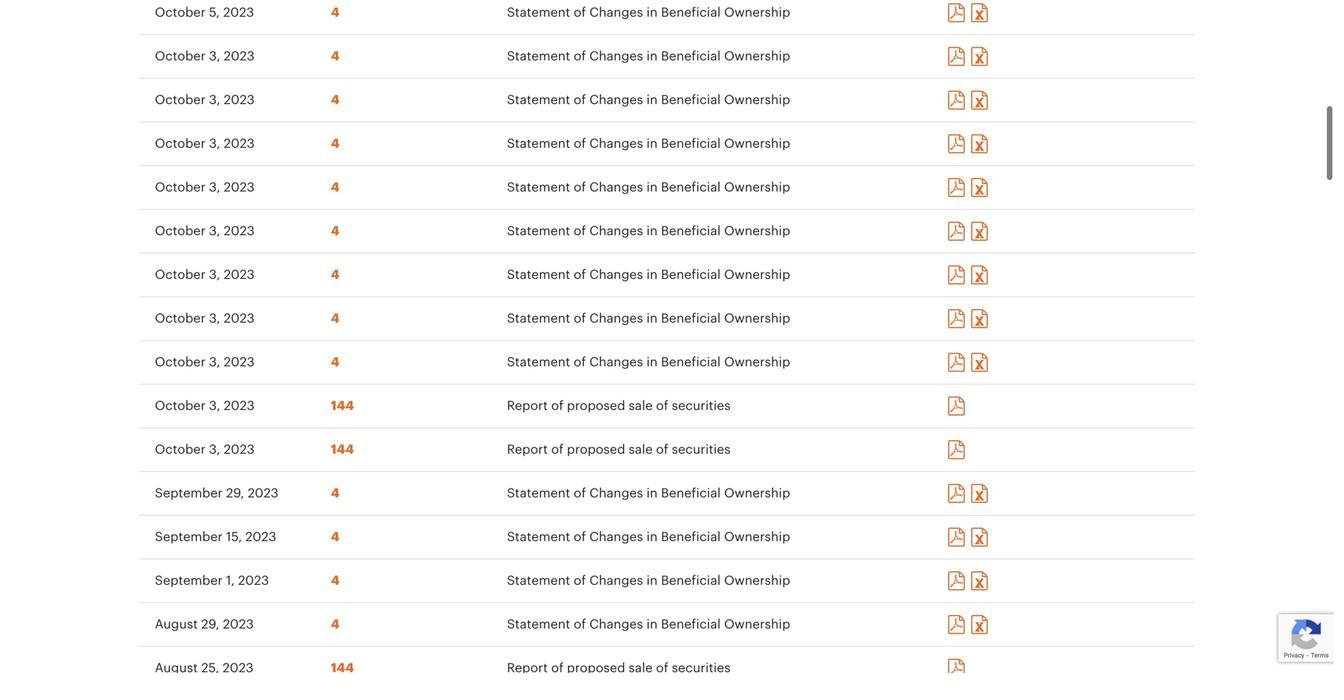 Task type: describe. For each thing, give the bounding box(es) containing it.
5 statement of changes in beneficial ownership from the top
[[507, 181, 791, 194]]

13 in from the top
[[647, 618, 658, 631]]

3, for 1st 144 "link" from the bottom of the page
[[209, 443, 220, 456]]

sale for 1st 144 "link" from the bottom of the page
[[629, 443, 653, 456]]

october 3, 2023 for sixth the 4 link from the bottom
[[155, 312, 255, 325]]

ownership for 1st the 4 link from the top of the page
[[725, 6, 791, 19]]

10 4 link from the top
[[331, 487, 340, 500]]

4 october from the top
[[155, 137, 206, 150]]

3, for 2nd the 4 link
[[209, 50, 220, 63]]

29, for september
[[226, 487, 244, 500]]

3, for 4th the 4 link from the top of the page
[[209, 137, 220, 150]]

2 report of proposed sale of securities from the top
[[507, 443, 731, 456]]

9 in from the top
[[647, 356, 658, 369]]

5 4 link from the top
[[331, 181, 340, 194]]

11 changes from the top
[[590, 531, 644, 544]]

sale for 2nd 144 "link" from the bottom
[[629, 400, 653, 412]]

1 statement of changes in beneficial ownership from the top
[[507, 6, 791, 19]]

1 4 from the top
[[331, 6, 340, 19]]

3 statement from the top
[[507, 94, 571, 106]]

of for 2nd 144 "link" from the bottom
[[552, 400, 564, 412]]

ownership for 5th the 4 link from the top of the page
[[725, 181, 791, 194]]

of for third the 4 link from the bottom of the page
[[574, 531, 586, 544]]

3 4 from the top
[[331, 94, 340, 106]]

11 4 from the top
[[331, 531, 340, 544]]

13 statement from the top
[[507, 618, 571, 631]]

3 statement of changes in beneficial ownership from the top
[[507, 94, 791, 106]]

securities for 1st 144 "link" from the bottom of the page
[[672, 443, 731, 456]]

2 statement from the top
[[507, 50, 571, 63]]

144 for 1st 144 "link" from the bottom of the page
[[331, 443, 354, 456]]

8 in from the top
[[647, 312, 658, 325]]

12 statement of changes in beneficial ownership from the top
[[507, 574, 791, 587]]

ownership for 4th the 4 link from the top of the page
[[725, 137, 791, 150]]

2 4 link from the top
[[331, 50, 340, 63]]

13 statement of changes in beneficial ownership from the top
[[507, 618, 791, 631]]

october 3, 2023 for 2nd 144 "link" from the bottom
[[155, 400, 255, 412]]

11 statement from the top
[[507, 531, 571, 544]]

6 statement of changes in beneficial ownership from the top
[[507, 225, 791, 238]]

1 report from the top
[[507, 400, 548, 412]]

october 3, 2023 for 11th the 4 link from the bottom
[[155, 94, 255, 106]]

september for september 15, 2023
[[155, 531, 223, 544]]

3, for 7th the 4 link from the top
[[209, 269, 220, 281]]

september for september 1, 2023
[[155, 574, 223, 587]]

9 4 link from the top
[[331, 356, 340, 369]]

5 in from the top
[[647, 181, 658, 194]]

ownership for 7th the 4 link from the top
[[725, 269, 791, 281]]

7 beneficial from the top
[[661, 269, 721, 281]]

10 statement of changes in beneficial ownership from the top
[[507, 487, 791, 500]]

october 3, 2023 for 1st 144 "link" from the bottom of the page
[[155, 443, 255, 456]]

11 beneficial from the top
[[661, 531, 721, 544]]

5 changes from the top
[[590, 181, 644, 194]]

10 changes from the top
[[590, 487, 644, 500]]

12 beneficial from the top
[[661, 574, 721, 587]]

of for 1st 144 "link" from the bottom of the page
[[552, 443, 564, 456]]

11 in from the top
[[647, 531, 658, 544]]

12 4 from the top
[[331, 574, 340, 587]]

october 3, 2023 for fifth the 4 link from the bottom
[[155, 356, 255, 369]]

3 4 link from the top
[[331, 94, 340, 106]]

9 statement from the top
[[507, 356, 571, 369]]

9 october from the top
[[155, 356, 206, 369]]

1 changes from the top
[[590, 6, 644, 19]]

10 beneficial from the top
[[661, 487, 721, 500]]

10 in from the top
[[647, 487, 658, 500]]

1 144 link from the top
[[331, 400, 354, 412]]

9 beneficial from the top
[[661, 356, 721, 369]]

2 statement of changes in beneficial ownership from the top
[[507, 50, 791, 63]]

8 4 link from the top
[[331, 312, 340, 325]]

2 beneficial from the top
[[661, 50, 721, 63]]

6 4 link from the top
[[331, 225, 340, 238]]

10 statement from the top
[[507, 487, 571, 500]]

4 4 link from the top
[[331, 137, 340, 150]]

11 october from the top
[[155, 443, 206, 456]]

of for 10th the 4 link
[[574, 487, 586, 500]]

1 4 link from the top
[[331, 6, 340, 19]]

7 in from the top
[[647, 269, 658, 281]]

8 statement from the top
[[507, 312, 571, 325]]

of for sixth the 4 link from the bottom
[[574, 312, 586, 325]]

2 proposed from the top
[[567, 443, 626, 456]]

of for 7th the 4 link from the top
[[574, 269, 586, 281]]

2 report from the top
[[507, 443, 548, 456]]

8 4 from the top
[[331, 312, 340, 325]]

6 changes from the top
[[590, 225, 644, 238]]

4 statement of changes in beneficial ownership from the top
[[507, 137, 791, 150]]

3, for fifth the 4 link from the bottom
[[209, 356, 220, 369]]

of for 4th the 4 link from the top of the page
[[574, 137, 586, 150]]

4 in from the top
[[647, 137, 658, 150]]

7 4 link from the top
[[331, 269, 340, 281]]

13 4 link from the top
[[331, 618, 340, 631]]

6 in from the top
[[647, 225, 658, 238]]

9 statement of changes in beneficial ownership from the top
[[507, 356, 791, 369]]

october 3, 2023 for sixth the 4 link
[[155, 225, 255, 238]]

13 beneficial from the top
[[661, 618, 721, 631]]

ownership for 11th the 4 link from the bottom
[[725, 94, 791, 106]]

9 4 from the top
[[331, 356, 340, 369]]

10 october from the top
[[155, 400, 206, 412]]

1,
[[226, 574, 235, 587]]

1 in from the top
[[647, 6, 658, 19]]

4 4 from the top
[[331, 137, 340, 150]]

2 in from the top
[[647, 50, 658, 63]]

2 144 link from the top
[[331, 443, 354, 456]]

7 october from the top
[[155, 269, 206, 281]]

12 in from the top
[[647, 574, 658, 587]]



Task type: locate. For each thing, give the bounding box(es) containing it.
144 for 2nd 144 "link" from the bottom
[[331, 400, 354, 412]]

august 29, 2023
[[155, 618, 254, 631]]

september left 15,
[[155, 531, 223, 544]]

ownership for fifth the 4 link from the bottom
[[725, 356, 791, 369]]

october 3, 2023 for 5th the 4 link from the top of the page
[[155, 181, 255, 194]]

5 october 3, 2023 from the top
[[155, 225, 255, 238]]

9 3, from the top
[[209, 400, 220, 412]]

144
[[331, 400, 354, 412], [331, 443, 354, 456]]

ownership for first the 4 link from the bottom of the page
[[725, 618, 791, 631]]

ownership for 2nd the 4 link
[[725, 50, 791, 63]]

1 beneficial from the top
[[661, 6, 721, 19]]

october 3, 2023
[[155, 50, 255, 63], [155, 94, 255, 106], [155, 137, 255, 150], [155, 181, 255, 194], [155, 225, 255, 238], [155, 269, 255, 281], [155, 312, 255, 325], [155, 356, 255, 369], [155, 400, 255, 412], [155, 443, 255, 456]]

8 changes from the top
[[590, 312, 644, 325]]

ownership for sixth the 4 link
[[725, 225, 791, 238]]

1 sale from the top
[[629, 400, 653, 412]]

of for 5th the 4 link from the top of the page
[[574, 181, 586, 194]]

september 15, 2023
[[155, 531, 277, 544]]

1 vertical spatial 144 link
[[331, 443, 354, 456]]

2 october 3, 2023 from the top
[[155, 94, 255, 106]]

7 october 3, 2023 from the top
[[155, 312, 255, 325]]

1 vertical spatial 29,
[[201, 618, 220, 631]]

13 4 from the top
[[331, 618, 340, 631]]

ownership for sixth the 4 link from the bottom
[[725, 312, 791, 325]]

8 ownership from the top
[[725, 312, 791, 325]]

2 4 from the top
[[331, 50, 340, 63]]

october 3, 2023 for 4th the 4 link from the top of the page
[[155, 137, 255, 150]]

7 changes from the top
[[590, 269, 644, 281]]

of
[[574, 6, 586, 19], [574, 50, 586, 63], [574, 94, 586, 106], [574, 137, 586, 150], [574, 181, 586, 194], [574, 225, 586, 238], [574, 269, 586, 281], [574, 312, 586, 325], [574, 356, 586, 369], [552, 400, 564, 412], [656, 400, 669, 412], [552, 443, 564, 456], [656, 443, 669, 456], [574, 487, 586, 500], [574, 531, 586, 544], [574, 574, 586, 587], [574, 618, 586, 631]]

september 1, 2023
[[155, 574, 269, 587]]

29, for august
[[201, 618, 220, 631]]

3,
[[209, 50, 220, 63], [209, 94, 220, 106], [209, 137, 220, 150], [209, 181, 220, 194], [209, 225, 220, 238], [209, 269, 220, 281], [209, 312, 220, 325], [209, 356, 220, 369], [209, 400, 220, 412], [209, 443, 220, 456]]

1 horizontal spatial 29,
[[226, 487, 244, 500]]

2 september from the top
[[155, 531, 223, 544]]

3, for 2nd 144 "link" from the bottom
[[209, 400, 220, 412]]

september left 1,
[[155, 574, 223, 587]]

in
[[647, 6, 658, 19], [647, 50, 658, 63], [647, 94, 658, 106], [647, 137, 658, 150], [647, 181, 658, 194], [647, 225, 658, 238], [647, 269, 658, 281], [647, 312, 658, 325], [647, 356, 658, 369], [647, 487, 658, 500], [647, 531, 658, 544], [647, 574, 658, 587], [647, 618, 658, 631]]

0 vertical spatial report of proposed sale of securities
[[507, 400, 731, 412]]

october 3, 2023 for 2nd the 4 link
[[155, 50, 255, 63]]

august
[[155, 618, 198, 631]]

7 statement from the top
[[507, 269, 571, 281]]

1 vertical spatial securities
[[672, 443, 731, 456]]

2 144 from the top
[[331, 443, 354, 456]]

0 horizontal spatial 29,
[[201, 618, 220, 631]]

5 beneficial from the top
[[661, 181, 721, 194]]

9 changes from the top
[[590, 356, 644, 369]]

1 report of proposed sale of securities from the top
[[507, 400, 731, 412]]

1 vertical spatial 144
[[331, 443, 354, 456]]

sale
[[629, 400, 653, 412], [629, 443, 653, 456]]

0 vertical spatial 144
[[331, 400, 354, 412]]

of for fifth the 4 link from the bottom
[[574, 356, 586, 369]]

8 3, from the top
[[209, 356, 220, 369]]

1 144 from the top
[[331, 400, 354, 412]]

10 october 3, 2023 from the top
[[155, 443, 255, 456]]

1 vertical spatial report of proposed sale of securities
[[507, 443, 731, 456]]

october 5, 2023
[[155, 6, 254, 19]]

of for 1st the 4 link from the top of the page
[[574, 6, 586, 19]]

1 statement from the top
[[507, 6, 571, 19]]

1 october from the top
[[155, 6, 206, 19]]

12 statement from the top
[[507, 574, 571, 587]]

0 vertical spatial report
[[507, 400, 548, 412]]

6 4 from the top
[[331, 225, 340, 238]]

1 securities from the top
[[672, 400, 731, 412]]

15,
[[226, 531, 242, 544]]

6 ownership from the top
[[725, 225, 791, 238]]

2 sale from the top
[[629, 443, 653, 456]]

4 ownership from the top
[[725, 137, 791, 150]]

september up september 15, 2023
[[155, 487, 223, 500]]

8 beneficial from the top
[[661, 312, 721, 325]]

1 september from the top
[[155, 487, 223, 500]]

4 link
[[331, 6, 340, 19], [331, 50, 340, 63], [331, 94, 340, 106], [331, 137, 340, 150], [331, 181, 340, 194], [331, 225, 340, 238], [331, 269, 340, 281], [331, 312, 340, 325], [331, 356, 340, 369], [331, 487, 340, 500], [331, 531, 340, 544], [331, 574, 340, 587], [331, 618, 340, 631]]

10 4 from the top
[[331, 487, 340, 500]]

ownership for 12th the 4 link
[[725, 574, 791, 587]]

proposed
[[567, 400, 626, 412], [567, 443, 626, 456]]

of for 12th the 4 link
[[574, 574, 586, 587]]

4 3, from the top
[[209, 181, 220, 194]]

september for september 29, 2023
[[155, 487, 223, 500]]

8 statement of changes in beneficial ownership from the top
[[507, 312, 791, 325]]

10 ownership from the top
[[725, 487, 791, 500]]

securities for 2nd 144 "link" from the bottom
[[672, 400, 731, 412]]

5 3, from the top
[[209, 225, 220, 238]]

5 4 from the top
[[331, 181, 340, 194]]

3, for sixth the 4 link
[[209, 225, 220, 238]]

2 october from the top
[[155, 50, 206, 63]]

statement of changes in beneficial ownership
[[507, 6, 791, 19], [507, 50, 791, 63], [507, 94, 791, 106], [507, 137, 791, 150], [507, 181, 791, 194], [507, 225, 791, 238], [507, 269, 791, 281], [507, 312, 791, 325], [507, 356, 791, 369], [507, 487, 791, 500], [507, 531, 791, 544], [507, 574, 791, 587], [507, 618, 791, 631]]

changes
[[590, 6, 644, 19], [590, 50, 644, 63], [590, 94, 644, 106], [590, 137, 644, 150], [590, 181, 644, 194], [590, 225, 644, 238], [590, 269, 644, 281], [590, 312, 644, 325], [590, 356, 644, 369], [590, 487, 644, 500], [590, 531, 644, 544], [590, 574, 644, 587], [590, 618, 644, 631]]

9 ownership from the top
[[725, 356, 791, 369]]

0 vertical spatial 144 link
[[331, 400, 354, 412]]

of for sixth the 4 link
[[574, 225, 586, 238]]

5,
[[209, 6, 220, 19]]

1 vertical spatial proposed
[[567, 443, 626, 456]]

4 beneficial from the top
[[661, 137, 721, 150]]

29, up 15,
[[226, 487, 244, 500]]

1 proposed from the top
[[567, 400, 626, 412]]

beneficial
[[661, 6, 721, 19], [661, 50, 721, 63], [661, 94, 721, 106], [661, 137, 721, 150], [661, 181, 721, 194], [661, 225, 721, 238], [661, 269, 721, 281], [661, 312, 721, 325], [661, 356, 721, 369], [661, 487, 721, 500], [661, 531, 721, 544], [661, 574, 721, 587], [661, 618, 721, 631]]

3 3, from the top
[[209, 137, 220, 150]]

6 october from the top
[[155, 225, 206, 238]]

october
[[155, 6, 206, 19], [155, 50, 206, 63], [155, 94, 206, 106], [155, 137, 206, 150], [155, 181, 206, 194], [155, 225, 206, 238], [155, 269, 206, 281], [155, 312, 206, 325], [155, 356, 206, 369], [155, 400, 206, 412], [155, 443, 206, 456]]

3 changes from the top
[[590, 94, 644, 106]]

2 vertical spatial september
[[155, 574, 223, 587]]

0 vertical spatial proposed
[[567, 400, 626, 412]]

4 statement from the top
[[507, 137, 571, 150]]

6 statement from the top
[[507, 225, 571, 238]]

3, for 11th the 4 link from the bottom
[[209, 94, 220, 106]]

144 link
[[331, 400, 354, 412], [331, 443, 354, 456]]

securities
[[672, 400, 731, 412], [672, 443, 731, 456]]

1 vertical spatial september
[[155, 531, 223, 544]]

4 october 3, 2023 from the top
[[155, 181, 255, 194]]

0 vertical spatial sale
[[629, 400, 653, 412]]

september 29, 2023
[[155, 487, 279, 500]]

5 ownership from the top
[[725, 181, 791, 194]]

2 ownership from the top
[[725, 50, 791, 63]]

5 statement from the top
[[507, 181, 571, 194]]

0 vertical spatial securities
[[672, 400, 731, 412]]

4
[[331, 6, 340, 19], [331, 50, 340, 63], [331, 94, 340, 106], [331, 137, 340, 150], [331, 181, 340, 194], [331, 225, 340, 238], [331, 269, 340, 281], [331, 312, 340, 325], [331, 356, 340, 369], [331, 487, 340, 500], [331, 531, 340, 544], [331, 574, 340, 587], [331, 618, 340, 631]]

8 october from the top
[[155, 312, 206, 325]]

11 4 link from the top
[[331, 531, 340, 544]]

0 vertical spatial september
[[155, 487, 223, 500]]

3 september from the top
[[155, 574, 223, 587]]

october 3, 2023 for 7th the 4 link from the top
[[155, 269, 255, 281]]

report of proposed sale of securities
[[507, 400, 731, 412], [507, 443, 731, 456]]

ownership for third the 4 link from the bottom of the page
[[725, 531, 791, 544]]

8 october 3, 2023 from the top
[[155, 356, 255, 369]]

of for 11th the 4 link from the bottom
[[574, 94, 586, 106]]

7 statement of changes in beneficial ownership from the top
[[507, 269, 791, 281]]

of for first the 4 link from the bottom of the page
[[574, 618, 586, 631]]

6 beneficial from the top
[[661, 225, 721, 238]]

1 vertical spatial report
[[507, 443, 548, 456]]

2 3, from the top
[[209, 94, 220, 106]]

2 changes from the top
[[590, 50, 644, 63]]

6 3, from the top
[[209, 269, 220, 281]]

ownership
[[725, 6, 791, 19], [725, 50, 791, 63], [725, 94, 791, 106], [725, 137, 791, 150], [725, 181, 791, 194], [725, 225, 791, 238], [725, 269, 791, 281], [725, 312, 791, 325], [725, 356, 791, 369], [725, 487, 791, 500], [725, 531, 791, 544], [725, 574, 791, 587], [725, 618, 791, 631]]

1 vertical spatial sale
[[629, 443, 653, 456]]

12 changes from the top
[[590, 574, 644, 587]]

5 october from the top
[[155, 181, 206, 194]]

29, right august
[[201, 618, 220, 631]]

3, for sixth the 4 link from the bottom
[[209, 312, 220, 325]]

7 4 from the top
[[331, 269, 340, 281]]

0 vertical spatial 29,
[[226, 487, 244, 500]]

29,
[[226, 487, 244, 500], [201, 618, 220, 631]]

ownership for 10th the 4 link
[[725, 487, 791, 500]]

september
[[155, 487, 223, 500], [155, 531, 223, 544], [155, 574, 223, 587]]

2023
[[223, 6, 254, 19], [224, 50, 255, 63], [224, 94, 255, 106], [224, 137, 255, 150], [224, 181, 255, 194], [224, 225, 255, 238], [224, 269, 255, 281], [224, 312, 255, 325], [224, 356, 255, 369], [224, 400, 255, 412], [224, 443, 255, 456], [248, 487, 279, 500], [246, 531, 277, 544], [238, 574, 269, 587], [223, 618, 254, 631]]

of for 2nd the 4 link
[[574, 50, 586, 63]]

report
[[507, 400, 548, 412], [507, 443, 548, 456]]

3, for 5th the 4 link from the top of the page
[[209, 181, 220, 194]]

statement
[[507, 6, 571, 19], [507, 50, 571, 63], [507, 94, 571, 106], [507, 137, 571, 150], [507, 181, 571, 194], [507, 225, 571, 238], [507, 269, 571, 281], [507, 312, 571, 325], [507, 356, 571, 369], [507, 487, 571, 500], [507, 531, 571, 544], [507, 574, 571, 587], [507, 618, 571, 631]]

11 statement of changes in beneficial ownership from the top
[[507, 531, 791, 544]]

3 in from the top
[[647, 94, 658, 106]]



Task type: vqa. For each thing, say whether or not it's contained in the screenshot.
Filing corresponding to Filing Type
no



